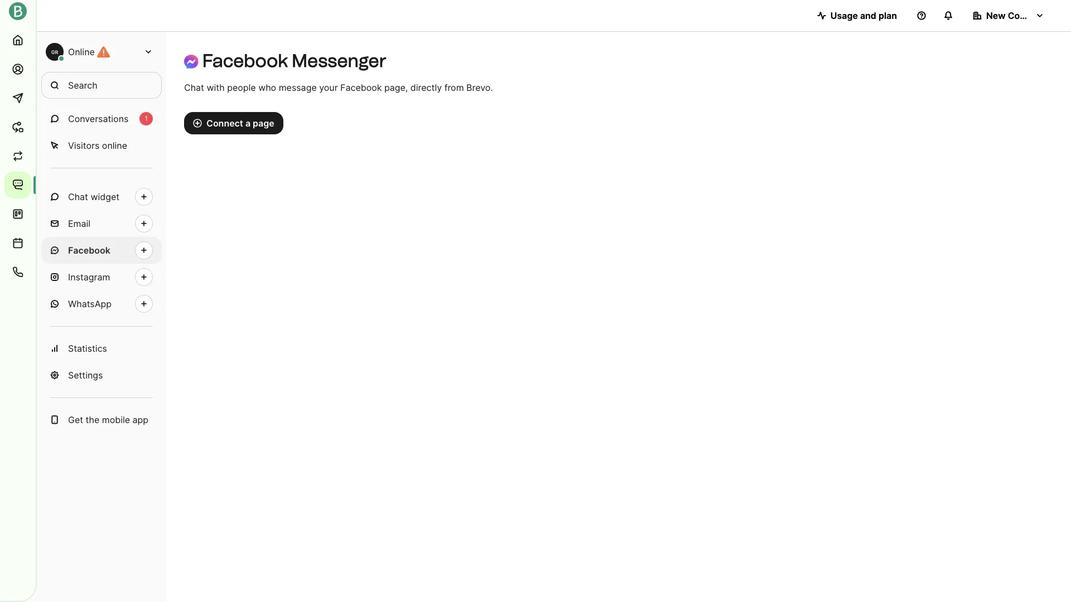 Task type: locate. For each thing, give the bounding box(es) containing it.
who
[[259, 82, 276, 93]]

chat widget link
[[41, 184, 162, 210]]

2 horizontal spatial facebook
[[341, 82, 382, 93]]

whatsapp
[[68, 299, 112, 310]]

facebook right your
[[341, 82, 382, 93]]

people
[[227, 82, 256, 93]]

brevo.
[[467, 82, 493, 93]]

connect
[[207, 118, 243, 129]]

your
[[319, 82, 338, 93]]

get the mobile app link
[[41, 407, 162, 434]]

whatsapp link
[[41, 291, 162, 318]]

new
[[987, 10, 1006, 21]]

the
[[86, 415, 100, 426]]

email link
[[41, 210, 162, 237]]

email
[[68, 218, 90, 229]]

facebook for facebook
[[68, 245, 110, 256]]

page,
[[385, 82, 408, 93]]

chat for chat widget
[[68, 191, 88, 203]]

1 horizontal spatial facebook
[[203, 50, 288, 71]]

instagram link
[[41, 264, 162, 291]]

chat
[[184, 82, 204, 93], [68, 191, 88, 203]]

1 vertical spatial facebook
[[341, 82, 382, 93]]

1 horizontal spatial chat
[[184, 82, 204, 93]]

get the mobile app
[[68, 415, 149, 426]]

gr
[[51, 49, 58, 55]]

0 vertical spatial chat
[[184, 82, 204, 93]]

facebook image
[[184, 54, 198, 69]]

new company button
[[965, 4, 1054, 27]]

plan
[[879, 10, 898, 21]]

facebook up instagram
[[68, 245, 110, 256]]

1
[[145, 114, 148, 123]]

conversations
[[68, 113, 129, 124]]

chat up email
[[68, 191, 88, 203]]

from
[[445, 82, 464, 93]]

1 vertical spatial chat
[[68, 191, 88, 203]]

0 horizontal spatial facebook
[[68, 245, 110, 256]]

0 vertical spatial facebook
[[203, 50, 288, 71]]

statistics
[[68, 343, 107, 354]]

facebook messenger
[[203, 50, 387, 71]]

new company
[[987, 10, 1050, 21]]

online
[[102, 140, 127, 151]]

mobile
[[102, 415, 130, 426]]

chat left with at the left
[[184, 82, 204, 93]]

0 horizontal spatial chat
[[68, 191, 88, 203]]

visitors
[[68, 140, 100, 151]]

chat widget
[[68, 191, 119, 203]]

facebook
[[203, 50, 288, 71], [341, 82, 382, 93], [68, 245, 110, 256]]

facebook up people at top
[[203, 50, 288, 71]]

2 vertical spatial facebook
[[68, 245, 110, 256]]



Task type: describe. For each thing, give the bounding box(es) containing it.
with
[[207, 82, 225, 93]]

widget
[[91, 191, 119, 203]]

search link
[[41, 72, 162, 99]]

page
[[253, 118, 274, 129]]

message
[[279, 82, 317, 93]]

usage and plan
[[831, 10, 898, 21]]

get
[[68, 415, 83, 426]]

chat with people who message your facebook page, directly from brevo.
[[184, 82, 493, 93]]

search
[[68, 80, 97, 91]]

instagram
[[68, 272, 110, 283]]

app
[[133, 415, 149, 426]]

messenger
[[292, 50, 387, 71]]

visitors online
[[68, 140, 127, 151]]

statistics link
[[41, 335, 162, 362]]

usage and plan button
[[809, 4, 906, 27]]

facebook for facebook messenger
[[203, 50, 288, 71]]

visitors online link
[[41, 132, 162, 159]]

connect a page link
[[184, 112, 283, 135]]

usage
[[831, 10, 858, 21]]

and
[[861, 10, 877, 21]]

a
[[246, 118, 251, 129]]

settings link
[[41, 362, 162, 389]]

connect a page
[[207, 118, 274, 129]]

online
[[68, 46, 95, 57]]

facebook link
[[41, 237, 162, 264]]

chat for chat with people who message your facebook page, directly from brevo.
[[184, 82, 204, 93]]

directly
[[411, 82, 442, 93]]

settings
[[68, 370, 103, 381]]

company
[[1008, 10, 1050, 21]]



Task type: vqa. For each thing, say whether or not it's contained in the screenshot.
the bottom Chat
yes



